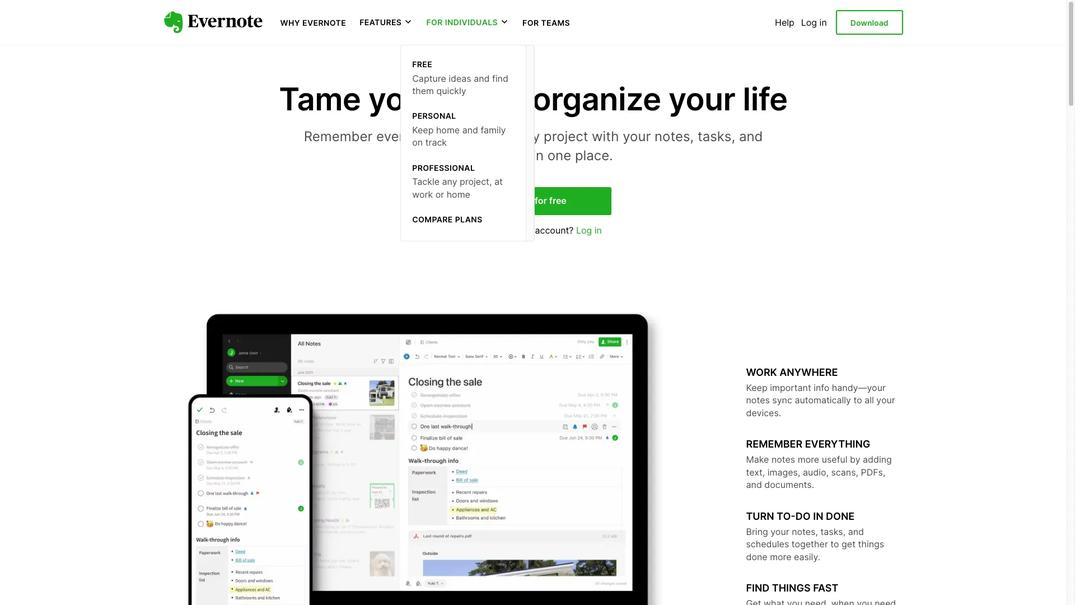 Task type: locate. For each thing, give the bounding box(es) containing it.
handy—your
[[833, 382, 886, 393]]

keep inside the work anywhere keep important info handy—your notes sync automatically to all your devices.
[[747, 382, 768, 393]]

0 vertical spatial log in link
[[802, 17, 827, 28]]

1 horizontal spatial all
[[865, 395, 875, 406]]

notes up devices. at right bottom
[[747, 395, 770, 406]]

log in link right account?
[[577, 225, 602, 236]]

1 vertical spatial notes
[[772, 454, 796, 465]]

0 horizontal spatial for
[[427, 17, 443, 27]]

any inside professional tackle any project, at work or home
[[442, 176, 458, 187]]

things right 'find'
[[773, 582, 811, 594]]

account?
[[535, 225, 574, 236]]

up
[[522, 195, 533, 206]]

audio,
[[803, 467, 829, 478]]

work anywhere keep important info handy—your notes sync automatically to all your devices.
[[747, 366, 896, 418]]

everything for scans,
[[806, 438, 871, 450]]

things
[[859, 539, 885, 550], [773, 582, 811, 594]]

1 vertical spatial to
[[831, 539, 840, 550]]

everything up useful
[[806, 438, 871, 450]]

for left teams
[[523, 18, 539, 27]]

1 vertical spatial home
[[447, 189, 471, 200]]

more up audio,
[[798, 454, 820, 465]]

0 vertical spatial all
[[515, 147, 529, 163]]

find
[[493, 73, 509, 84]]

any
[[518, 128, 540, 145], [442, 176, 458, 187]]

teams
[[541, 18, 570, 27]]

1 vertical spatial remember
[[747, 438, 803, 450]]

and down text,
[[747, 479, 763, 490]]

schedules
[[747, 539, 790, 550]]

compare
[[413, 215, 453, 224]]

1 horizontal spatial tasks,
[[821, 526, 846, 537]]

log right help link
[[802, 17, 818, 28]]

keep up on
[[413, 124, 434, 136]]

features
[[360, 17, 402, 27]]

remember up make
[[747, 438, 803, 450]]

done down the schedules
[[747, 551, 768, 562]]

organize
[[533, 80, 662, 118]]

and left family
[[463, 124, 478, 136]]

notes, inside turn to-do in done bring your notes, tasks, and schedules together to get things done more easily.
[[792, 526, 819, 537]]

1 horizontal spatial for
[[523, 18, 539, 27]]

notes,
[[655, 128, 694, 145], [792, 526, 819, 537]]

and inside the free capture ideas and find them quickly
[[474, 73, 490, 84]]

log in
[[802, 17, 827, 28]]

log in link
[[802, 17, 827, 28], [577, 225, 602, 236]]

0 horizontal spatial to
[[831, 539, 840, 550]]

have
[[500, 225, 520, 236]]

help link
[[776, 17, 795, 28]]

0 horizontal spatial all
[[515, 147, 529, 163]]

everything for schedule
[[377, 128, 444, 145]]

remember down tame
[[304, 128, 373, 145]]

log
[[802, 17, 818, 28], [577, 225, 592, 236]]

0 horizontal spatial keep
[[413, 124, 434, 136]]

make
[[747, 454, 770, 465]]

remember
[[304, 128, 373, 145], [747, 438, 803, 450]]

1 horizontal spatial everything
[[806, 438, 871, 450]]

project,
[[460, 176, 492, 187]]

all left one
[[515, 147, 529, 163]]

1 vertical spatial tasks,
[[821, 526, 846, 537]]

notes inside remember everything make notes more useful by adding text, images, audio, scans, pdfs, and documents.
[[772, 454, 796, 465]]

0 vertical spatial keep
[[413, 124, 434, 136]]

evernote
[[303, 18, 346, 27]]

to down handy—your
[[854, 395, 863, 406]]

sign up for free
[[500, 195, 567, 206]]

why evernote link
[[280, 17, 346, 28]]

keep
[[413, 124, 434, 136], [747, 382, 768, 393]]

everything inside remember everything make notes more useful by adding text, images, audio, scans, pdfs, and documents.
[[806, 438, 871, 450]]

1 horizontal spatial things
[[859, 539, 885, 550]]

for left the individuals
[[427, 17, 443, 27]]

to inside the work anywhere keep important info handy—your notes sync automatically to all your devices.
[[854, 395, 863, 406]]

0 horizontal spatial tasks,
[[698, 128, 736, 145]]

0 vertical spatial notes
[[747, 395, 770, 406]]

any down professional
[[442, 176, 458, 187]]

devices.
[[747, 407, 782, 418]]

and inside remember everything make notes more useful by adding text, images, audio, scans, pdfs, and documents.
[[747, 479, 763, 490]]

notes
[[747, 395, 770, 406], [772, 454, 796, 465]]

0 horizontal spatial done
[[747, 551, 768, 562]]

1 vertical spatial log
[[577, 225, 592, 236]]

get
[[842, 539, 856, 550]]

in inside remember everything and tackle any project with your notes, tasks, and schedule all in one place.
[[533, 147, 544, 163]]

and left find
[[474, 73, 490, 84]]

and inside the personal keep home and family on track
[[463, 124, 478, 136]]

0 vertical spatial tasks,
[[698, 128, 736, 145]]

for
[[535, 195, 547, 206]]

work
[[747, 366, 778, 378]]

remember everything make notes more useful by adding text, images, audio, scans, pdfs, and documents.
[[747, 438, 893, 490]]

everything inside remember everything and tackle any project with your notes, tasks, and schedule all in one place.
[[377, 128, 444, 145]]

things right get
[[859, 539, 885, 550]]

0 vertical spatial everything
[[377, 128, 444, 145]]

keep down work at bottom
[[747, 382, 768, 393]]

remember inside remember everything and tackle any project with your notes, tasks, and schedule all in one place.
[[304, 128, 373, 145]]

1 horizontal spatial log
[[802, 17, 818, 28]]

with
[[592, 128, 619, 145]]

all
[[515, 147, 529, 163], [865, 395, 875, 406]]

1 vertical spatial log in link
[[577, 225, 602, 236]]

download link
[[836, 10, 904, 35]]

scans,
[[832, 467, 859, 478]]

notes, inside remember everything and tackle any project with your notes, tasks, and schedule all in one place.
[[655, 128, 694, 145]]

professional tackle any project, at work or home
[[413, 163, 503, 200]]

1 vertical spatial all
[[865, 395, 875, 406]]

home
[[436, 124, 460, 136], [447, 189, 471, 200]]

everything down personal on the top of the page
[[377, 128, 444, 145]]

together
[[792, 539, 829, 550]]

1 vertical spatial more
[[771, 551, 792, 562]]

0 horizontal spatial any
[[442, 176, 458, 187]]

0 vertical spatial remember
[[304, 128, 373, 145]]

tasks,
[[698, 128, 736, 145], [821, 526, 846, 537]]

all down handy—your
[[865, 395, 875, 406]]

to left get
[[831, 539, 840, 550]]

in right do
[[814, 510, 824, 522]]

0 horizontal spatial remember
[[304, 128, 373, 145]]

work
[[413, 189, 433, 200]]

bring
[[747, 526, 769, 537]]

help
[[776, 17, 795, 28]]

0 horizontal spatial notes
[[747, 395, 770, 406]]

0 horizontal spatial things
[[773, 582, 811, 594]]

0 vertical spatial things
[[859, 539, 885, 550]]

1 horizontal spatial keep
[[747, 382, 768, 393]]

more inside turn to-do in done bring your notes, tasks, and schedules together to get things done more easily.
[[771, 551, 792, 562]]

1 vertical spatial keep
[[747, 382, 768, 393]]

tasks, inside turn to-do in done bring your notes, tasks, and schedules together to get things done more easily.
[[821, 526, 846, 537]]

life
[[743, 80, 788, 118]]

1 horizontal spatial remember
[[747, 438, 803, 450]]

for for for individuals
[[427, 17, 443, 27]]

1 vertical spatial done
[[747, 551, 768, 562]]

turn
[[747, 510, 775, 522]]

all inside the work anywhere keep important info handy—your notes sync automatically to all your devices.
[[865, 395, 875, 406]]

find
[[747, 582, 770, 594]]

home right or
[[447, 189, 471, 200]]

for inside button
[[427, 17, 443, 27]]

1 horizontal spatial to
[[854, 395, 863, 406]]

0 vertical spatial any
[[518, 128, 540, 145]]

home up track
[[436, 124, 460, 136]]

or
[[436, 189, 444, 200]]

to inside turn to-do in done bring your notes, tasks, and schedules together to get things done more easily.
[[831, 539, 840, 550]]

done up get
[[826, 510, 855, 522]]

0 vertical spatial to
[[854, 395, 863, 406]]

to
[[854, 395, 863, 406], [831, 539, 840, 550]]

0 vertical spatial notes,
[[655, 128, 694, 145]]

notes up images,
[[772, 454, 796, 465]]

and
[[474, 73, 490, 84], [463, 124, 478, 136], [448, 128, 472, 145], [740, 128, 763, 145], [747, 479, 763, 490], [849, 526, 865, 537]]

0 vertical spatial done
[[826, 510, 855, 522]]

free
[[413, 59, 433, 69]]

1 vertical spatial any
[[442, 176, 458, 187]]

0 horizontal spatial log
[[577, 225, 592, 236]]

family
[[481, 124, 506, 136]]

home inside the personal keep home and family on track
[[436, 124, 460, 136]]

0 vertical spatial more
[[798, 454, 820, 465]]

and up get
[[849, 526, 865, 537]]

already
[[465, 225, 497, 236]]

0 horizontal spatial notes,
[[655, 128, 694, 145]]

1 vertical spatial everything
[[806, 438, 871, 450]]

quickly
[[437, 85, 467, 96]]

remember inside remember everything make notes more useful by adding text, images, audio, scans, pdfs, and documents.
[[747, 438, 803, 450]]

1 horizontal spatial notes
[[772, 454, 796, 465]]

0 vertical spatial home
[[436, 124, 460, 136]]

documents.
[[765, 479, 815, 490]]

1 vertical spatial notes,
[[792, 526, 819, 537]]

professional
[[413, 163, 475, 172]]

0 horizontal spatial more
[[771, 551, 792, 562]]

personal
[[413, 111, 456, 121]]

1 horizontal spatial more
[[798, 454, 820, 465]]

1 horizontal spatial notes,
[[792, 526, 819, 537]]

already have an account? log in
[[465, 225, 602, 236]]

1 horizontal spatial any
[[518, 128, 540, 145]]

log in link right help link
[[802, 17, 827, 28]]

any right tackle
[[518, 128, 540, 145]]

any inside remember everything and tackle any project with your notes, tasks, and schedule all in one place.
[[518, 128, 540, 145]]

more down the schedules
[[771, 551, 792, 562]]

in left one
[[533, 147, 544, 163]]

tame your work, organize your life
[[279, 80, 788, 118]]

everything
[[377, 128, 444, 145], [806, 438, 871, 450]]

0 horizontal spatial everything
[[377, 128, 444, 145]]

more
[[798, 454, 820, 465], [771, 551, 792, 562]]

done
[[826, 510, 855, 522], [747, 551, 768, 562]]

in
[[820, 17, 827, 28], [533, 147, 544, 163], [595, 225, 602, 236], [814, 510, 824, 522]]

log right account?
[[577, 225, 592, 236]]



Task type: describe. For each thing, give the bounding box(es) containing it.
useful
[[822, 454, 848, 465]]

tame
[[279, 80, 361, 118]]

by
[[851, 454, 861, 465]]

compare plans link
[[413, 214, 515, 227]]

to-
[[777, 510, 796, 522]]

and inside turn to-do in done bring your notes, tasks, and schedules together to get things done more easily.
[[849, 526, 865, 537]]

notes inside the work anywhere keep important info handy—your notes sync automatically to all your devices.
[[747, 395, 770, 406]]

free capture ideas and find them quickly
[[413, 59, 509, 96]]

fast
[[814, 582, 839, 594]]

images,
[[768, 467, 801, 478]]

in right help link
[[820, 17, 827, 28]]

text,
[[747, 467, 766, 478]]

plans
[[455, 215, 483, 224]]

in inside turn to-do in done bring your notes, tasks, and schedules together to get things done more easily.
[[814, 510, 824, 522]]

in right account?
[[595, 225, 602, 236]]

work,
[[443, 80, 525, 118]]

remember everything and tackle any project with your notes, tasks, and schedule all in one place.
[[304, 128, 763, 163]]

ideas
[[449, 73, 472, 84]]

adding
[[863, 454, 893, 465]]

info
[[814, 382, 830, 393]]

tasks, inside remember everything and tackle any project with your notes, tasks, and schedule all in one place.
[[698, 128, 736, 145]]

easily.
[[795, 551, 821, 562]]

free
[[550, 195, 567, 206]]

tackle
[[476, 128, 514, 145]]

turn to-do in done bring your notes, tasks, and schedules together to get things done more easily.
[[747, 510, 885, 562]]

individuals
[[445, 17, 498, 27]]

for for for teams
[[523, 18, 539, 27]]

find things fast
[[747, 582, 839, 594]]

one
[[548, 147, 572, 163]]

for teams
[[523, 18, 570, 27]]

remember for remember everything and tackle any project with your notes, tasks, and schedule all in one place.
[[304, 128, 373, 145]]

pdfs,
[[861, 467, 886, 478]]

your inside the work anywhere keep important info handy—your notes sync automatically to all your devices.
[[877, 395, 896, 406]]

0 horizontal spatial log in link
[[577, 225, 602, 236]]

1 vertical spatial things
[[773, 582, 811, 594]]

important
[[771, 382, 812, 393]]

your inside turn to-do in done bring your notes, tasks, and schedules together to get things done more easily.
[[771, 526, 790, 537]]

automatically
[[795, 395, 852, 406]]

sync
[[773, 395, 793, 406]]

1 horizontal spatial log in link
[[802, 17, 827, 28]]

project
[[544, 128, 589, 145]]

sign up for free link
[[456, 187, 612, 215]]

capture
[[413, 73, 446, 84]]

1 horizontal spatial done
[[826, 510, 855, 522]]

at
[[495, 176, 503, 187]]

track
[[426, 137, 447, 148]]

an
[[523, 225, 533, 236]]

evernote logo image
[[164, 11, 263, 34]]

on
[[413, 137, 423, 148]]

tackle
[[413, 176, 440, 187]]

your inside remember everything and tackle any project with your notes, tasks, and schedule all in one place.
[[623, 128, 651, 145]]

0 vertical spatial log
[[802, 17, 818, 28]]

features button
[[360, 17, 413, 28]]

download
[[851, 18, 889, 27]]

schedule
[[454, 147, 512, 163]]

and down life
[[740, 128, 763, 145]]

for individuals button
[[427, 17, 509, 28]]

place.
[[575, 147, 613, 163]]

do
[[796, 510, 811, 522]]

personal keep home and family on track
[[413, 111, 506, 148]]

and right track
[[448, 128, 472, 145]]

evernote ui on desktop and mobile image
[[164, 308, 702, 605]]

why
[[280, 18, 300, 27]]

all inside remember everything and tackle any project with your notes, tasks, and schedule all in one place.
[[515, 147, 529, 163]]

compare plans
[[413, 215, 483, 224]]

remember for remember everything make notes more useful by adding text, images, audio, scans, pdfs, and documents.
[[747, 438, 803, 450]]

why evernote
[[280, 18, 346, 27]]

them
[[413, 85, 434, 96]]

home inside professional tackle any project, at work or home
[[447, 189, 471, 200]]

keep inside the personal keep home and family on track
[[413, 124, 434, 136]]

more inside remember everything make notes more useful by adding text, images, audio, scans, pdfs, and documents.
[[798, 454, 820, 465]]

for teams link
[[523, 17, 570, 28]]

anywhere
[[780, 366, 838, 378]]

things inside turn to-do in done bring your notes, tasks, and schedules together to get things done more easily.
[[859, 539, 885, 550]]

for individuals
[[427, 17, 498, 27]]

sign
[[500, 195, 520, 206]]



Task type: vqa. For each thing, say whether or not it's contained in the screenshot.
weekly
no



